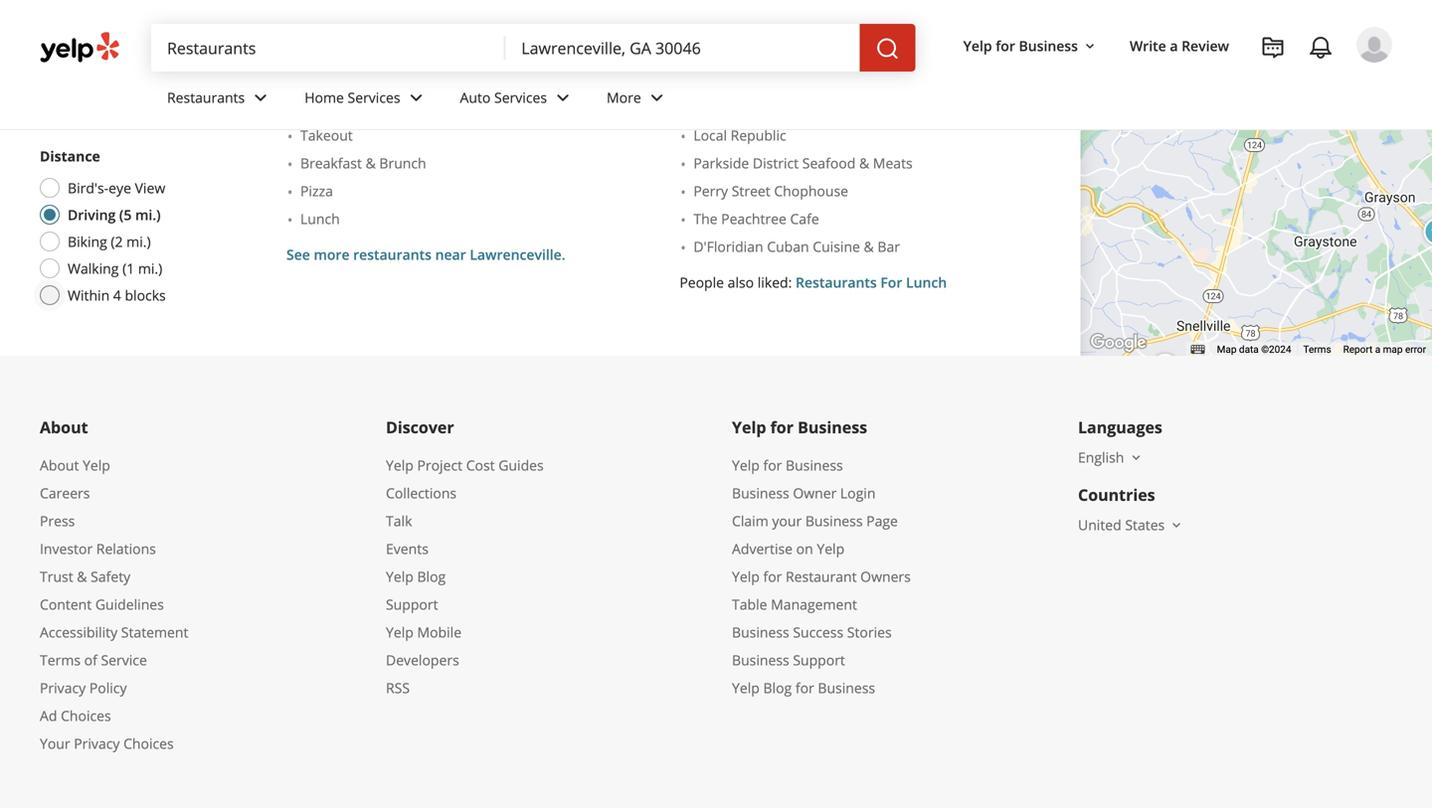 Task type: describe. For each thing, give the bounding box(es) containing it.
yelp project cost guides link
[[386, 456, 544, 475]]

careers
[[40, 484, 90, 503]]

lawrenceville:
[[523, 62, 614, 81]]

investor
[[40, 540, 93, 558]]

distance option group
[[34, 146, 247, 311]]

login
[[840, 484, 876, 503]]

home services link
[[289, 72, 444, 129]]

things to do, nail salons, plumbers text field
[[151, 24, 506, 72]]

cafe
[[790, 209, 819, 228]]

for
[[881, 273, 902, 292]]

best for these
[[771, 70, 799, 89]]

biking
[[68, 232, 107, 251]]

mi.) for driving (5 mi.)
[[135, 205, 161, 224]]

yelp for business link
[[732, 456, 843, 475]]

map
[[1217, 344, 1237, 356]]

these are the best restaurants with outdoor seating near lawrenceville, ga:
[[680, 70, 1016, 109]]

safety
[[91, 567, 131, 586]]

best for what
[[774, 14, 804, 33]]

write a review
[[1130, 36, 1229, 55]]

restaurants for lunch link
[[796, 273, 947, 292]]

see
[[286, 245, 310, 264]]

0 vertical spatial privacy
[[40, 679, 86, 698]]

talk link
[[386, 512, 412, 531]]

ga?
[[426, 26, 452, 45]]

(1
[[122, 259, 134, 278]]

& inside about yelp careers press investor relations trust & safety content guidelines accessibility statement terms of service privacy policy ad choices your privacy choices
[[77, 567, 87, 586]]

auto
[[460, 88, 491, 107]]

collections link
[[386, 484, 457, 503]]

ga:
[[808, 90, 830, 109]]

©2024
[[1261, 344, 1291, 356]]

restaurants right more
[[353, 245, 432, 264]]

page
[[866, 512, 898, 531]]

& left "bar"
[[864, 237, 874, 256]]

near up auto services
[[489, 62, 519, 81]]

yelp up table
[[732, 567, 760, 586]]

seating
[[969, 70, 1016, 89]]

blog inside 'yelp project cost guides collections talk events yelp blog support yelp mobile developers rss'
[[417, 567, 446, 586]]

outdoor for these are the best restaurants with outdoor seating near lawrenceville, ga:
[[913, 70, 966, 89]]

features group
[[34, 0, 247, 113]]

food takeout breakfast & brunch pizza lunch
[[300, 98, 426, 228]]

john s. image
[[1357, 27, 1392, 63]]

notifications image
[[1309, 36, 1333, 60]]

& up perry street chophouse link
[[859, 154, 869, 173]]

good for kids
[[68, 44, 156, 63]]

write a review link
[[1122, 28, 1237, 64]]

careers link
[[40, 484, 90, 503]]

1 horizontal spatial lunch
[[906, 273, 947, 292]]

owners
[[860, 567, 911, 586]]

the boujee southerner restaurant image
[[1308, 25, 1348, 65]]

pizza
[[300, 182, 333, 200]]

with for what are the best restaurants with outdoor seating?
[[893, 14, 924, 33]]

the
[[694, 209, 718, 228]]

yelp up yelp for business link
[[732, 417, 766, 438]]

a for write
[[1170, 36, 1178, 55]]

people for people also liked: restaurants for lunch
[[680, 273, 724, 292]]

near inside these are the best restaurants with outdoor seating near lawrenceville, ga:
[[680, 90, 709, 109]]

address, neighborhood, city, state or zip text field
[[506, 24, 860, 72]]

lunch inside "food takeout breakfast & brunch pizza lunch"
[[300, 209, 340, 228]]

united states
[[1078, 516, 1165, 535]]

service
[[101, 651, 147, 670]]

local
[[694, 126, 727, 145]]

view
[[135, 179, 165, 197]]

more link
[[591, 72, 685, 129]]

support inside 'yelp project cost guides collections talk events yelp blog support yelp mobile developers rss'
[[386, 595, 438, 614]]

business inside button
[[1019, 36, 1078, 55]]

1 vertical spatial yelp for business
[[732, 417, 867, 438]]

services for auto services
[[494, 88, 547, 107]]

16 chevron down v2 image for english
[[1128, 450, 1144, 466]]

guides
[[499, 456, 544, 475]]

food
[[300, 98, 333, 117]]

table
[[732, 595, 767, 614]]

also for searched
[[335, 62, 361, 81]]

business success stories link
[[732, 623, 892, 642]]

united states button
[[1078, 516, 1185, 535]]

terms inside about yelp careers press investor relations trust & safety content guidelines accessibility statement terms of service privacy policy ad choices your privacy choices
[[40, 651, 81, 670]]

about for about
[[40, 417, 88, 438]]

for inside features group
[[107, 44, 126, 63]]

for up business owner login link
[[763, 456, 782, 475]]

yelp down the events
[[386, 567, 414, 586]]

terms of service link
[[40, 651, 147, 670]]

yelp down support link
[[386, 623, 414, 642]]

table management link
[[732, 595, 857, 614]]

mobile
[[417, 623, 462, 642]]

(5
[[119, 205, 132, 224]]

what for what did people search for similar to restaurants near lawrenceville, ga?
[[286, 6, 324, 25]]

english
[[1078, 448, 1124, 467]]

countries
[[1078, 484, 1155, 506]]

ad
[[40, 707, 57, 726]]

project
[[417, 456, 463, 475]]

statement
[[121, 623, 188, 642]]

map data ©2024
[[1217, 344, 1291, 356]]

similar
[[477, 6, 525, 25]]

d'floridian
[[694, 237, 763, 256]]

about yelp link
[[40, 456, 110, 475]]

united
[[1078, 516, 1122, 535]]

did
[[327, 6, 349, 25]]

user actions element
[[947, 25, 1420, 147]]

tv
[[96, 19, 112, 38]]

1 horizontal spatial choices
[[123, 735, 174, 753]]

blocks
[[125, 286, 166, 305]]

press
[[40, 512, 75, 531]]

your
[[40, 735, 70, 753]]

authentic taquría image
[[1145, 349, 1185, 389]]

24 chevron down v2 image for restaurants
[[249, 86, 273, 110]]

what for what are the best restaurants with outdoor seating?
[[680, 14, 717, 33]]

takeout link
[[300, 125, 648, 145]]

walking
[[68, 259, 119, 278]]

cuisine
[[813, 237, 860, 256]]

(2
[[111, 232, 123, 251]]

outdoor for what are the best restaurants with outdoor seating?
[[928, 14, 984, 33]]

none field address, neighborhood, city, state or zip
[[506, 24, 860, 72]]

within
[[68, 286, 110, 305]]

relations
[[96, 540, 156, 558]]

review
[[1182, 36, 1229, 55]]

driving (5 mi.)
[[68, 205, 161, 224]]

events
[[386, 540, 429, 558]]

good
[[68, 44, 103, 63]]

brunch
[[379, 154, 426, 173]]

what did people search for similar to restaurants near lawrenceville, ga?
[[286, 6, 629, 45]]

services for home services
[[348, 88, 400, 107]]

the peachtree cafe link
[[694, 209, 1041, 229]]

press link
[[40, 512, 75, 531]]

rss
[[386, 679, 410, 698]]

more
[[607, 88, 641, 107]]

24 chevron down v2 image for auto services
[[551, 86, 575, 110]]

1 vertical spatial privacy
[[74, 735, 120, 753]]

the for what
[[747, 14, 770, 33]]

developers
[[386, 651, 459, 670]]

advertise on yelp link
[[732, 540, 845, 558]]

claim
[[732, 512, 769, 531]]

auto services link
[[444, 72, 591, 129]]

yelp for business inside the yelp for business button
[[963, 36, 1078, 55]]

privacy policy link
[[40, 679, 127, 698]]

error
[[1405, 344, 1426, 356]]



Task type: locate. For each thing, give the bounding box(es) containing it.
0 vertical spatial restaurants
[[167, 88, 245, 107]]

for left these
[[427, 62, 446, 81]]

16 chevron down v2 image
[[1169, 518, 1185, 533]]

1 vertical spatial lawrenceville,
[[713, 90, 804, 109]]

1 none field from the left
[[151, 24, 506, 72]]

about up careers link at the bottom left of page
[[40, 456, 79, 475]]

1 24 chevron down v2 image from the left
[[404, 86, 428, 110]]

1 horizontal spatial restaurants
[[796, 273, 877, 292]]

1 the from the top
[[747, 14, 770, 33]]

1 vertical spatial best
[[771, 70, 799, 89]]

guidelines
[[95, 595, 164, 614]]

0 horizontal spatial what
[[286, 6, 324, 25]]

1 vertical spatial mi.)
[[126, 232, 151, 251]]

restaurants inside these are the best restaurants with outdoor seating near lawrenceville, ga:
[[803, 70, 878, 89]]

0 vertical spatial 16 chevron down v2 image
[[1082, 38, 1098, 54]]

about for about yelp careers press investor relations trust & safety content guidelines accessibility statement terms of service privacy policy ad choices your privacy choices
[[40, 456, 79, 475]]

what inside the what are the best restaurants with outdoor seating?
[[680, 14, 717, 33]]

yelp inside button
[[963, 36, 992, 55]]

district
[[753, 154, 799, 173]]

near down the these at the top of page
[[680, 90, 709, 109]]

restaurants inside the what are the best restaurants with outdoor seating?
[[808, 14, 889, 33]]

a right write in the right top of the page
[[1170, 36, 1178, 55]]

1 vertical spatial 16 chevron down v2 image
[[1128, 450, 1144, 466]]

16 chevron down v2 image inside english "popup button"
[[1128, 450, 1144, 466]]

0 vertical spatial choices
[[61, 707, 111, 726]]

see more restaurants near lawrenceville. link
[[286, 245, 565, 264]]

with inside the what are the best restaurants with outdoor seating?
[[893, 14, 924, 33]]

0 horizontal spatial people
[[286, 62, 331, 81]]

16 chevron down v2 image for yelp for business
[[1082, 38, 1098, 54]]

0 horizontal spatial blog
[[417, 567, 446, 586]]

None field
[[151, 24, 506, 72], [506, 24, 860, 72]]

0 vertical spatial terms
[[1303, 344, 1331, 356]]

restaurants inside what did people search for similar to restaurants near lawrenceville, ga?
[[547, 6, 629, 25]]

0 vertical spatial support
[[386, 595, 438, 614]]

liked:
[[758, 273, 792, 292]]

business categories element
[[151, 72, 1392, 129]]

24 chevron down v2 image
[[404, 86, 428, 110], [645, 86, 669, 110]]

your
[[772, 512, 802, 531]]

0 horizontal spatial restaurants
[[167, 88, 245, 107]]

privacy up 'ad choices' link on the bottom
[[40, 679, 86, 698]]

business owner login link
[[732, 484, 876, 503]]

1 horizontal spatial 16 chevron down v2 image
[[1128, 450, 1144, 466]]

the for these
[[747, 70, 768, 89]]

parkside district seafood & meats link
[[694, 153, 1041, 173]]

about up 'about yelp' link
[[40, 417, 88, 438]]

terms left of
[[40, 651, 81, 670]]

0 vertical spatial outdoor
[[928, 14, 984, 33]]

0 vertical spatial lunch
[[300, 209, 340, 228]]

16 chevron down v2 image left write in the right top of the page
[[1082, 38, 1098, 54]]

to
[[529, 6, 543, 25]]

0 vertical spatial are
[[720, 14, 743, 33]]

seafood
[[802, 154, 856, 173]]

management
[[771, 595, 857, 614]]

seating?
[[680, 34, 737, 53]]

for down advertise
[[763, 567, 782, 586]]

24 chevron down v2 image inside more "link"
[[645, 86, 669, 110]]

0 horizontal spatial support
[[386, 595, 438, 614]]

with inside these are the best restaurants with outdoor seating near lawrenceville, ga:
[[881, 70, 909, 89]]

services inside auto services link
[[494, 88, 547, 107]]

people
[[286, 62, 331, 81], [680, 273, 724, 292]]

1 horizontal spatial terms
[[1303, 344, 1331, 356]]

for inside what did people search for similar to restaurants near lawrenceville, ga?
[[453, 6, 473, 25]]

biking (2 mi.)
[[68, 232, 151, 251]]

for up seating
[[996, 36, 1015, 55]]

support
[[386, 595, 438, 614], [793, 651, 845, 670]]

yelp for business button
[[955, 28, 1106, 64]]

terms left 'report'
[[1303, 344, 1331, 356]]

business support link
[[732, 651, 845, 670]]

are right the these at the top of page
[[722, 70, 743, 89]]

1 horizontal spatial support
[[793, 651, 845, 670]]

yelp for restaurant owners link
[[732, 567, 911, 586]]

these
[[680, 70, 718, 89]]

restaurants right "to" at the top of page
[[547, 6, 629, 25]]

lawrenceville, for people
[[322, 26, 422, 45]]

0 horizontal spatial 24 chevron down v2 image
[[249, 86, 273, 110]]

people down 'd'floridian'
[[680, 273, 724, 292]]

restaurants inside 'business categories' 'element'
[[167, 88, 245, 107]]

outdoor up seating
[[928, 14, 984, 33]]

lawrenceville, inside these are the best restaurants with outdoor seating near lawrenceville, ga:
[[713, 90, 804, 109]]

are up seating?
[[720, 14, 743, 33]]

advertise
[[732, 540, 793, 558]]

policy
[[89, 679, 127, 698]]

0 horizontal spatial services
[[348, 88, 400, 107]]

1 vertical spatial lunch
[[906, 273, 947, 292]]

terms link
[[1303, 344, 1331, 356]]

map region
[[939, 0, 1432, 535]]

bird's-eye view
[[68, 179, 165, 197]]

yelp blog link
[[386, 567, 446, 586]]

0 horizontal spatial lawrenceville,
[[322, 26, 422, 45]]

for left kids
[[107, 44, 126, 63]]

about yelp careers press investor relations trust & safety content guidelines accessibility statement terms of service privacy policy ad choices your privacy choices
[[40, 456, 188, 753]]

0 vertical spatial people
[[286, 62, 331, 81]]

bar
[[878, 237, 900, 256]]

yelp down business support link on the right
[[732, 679, 760, 698]]

0 vertical spatial lawrenceville,
[[322, 26, 422, 45]]

2 about from the top
[[40, 456, 79, 475]]

with for these are the best restaurants with outdoor seating near lawrenceville, ga:
[[881, 70, 909, 89]]

with down search icon
[[881, 70, 909, 89]]

1 vertical spatial choices
[[123, 735, 174, 753]]

1 horizontal spatial people
[[680, 273, 724, 292]]

mi.) right (5
[[135, 205, 161, 224]]

yelp mobile link
[[386, 623, 462, 642]]

24 chevron down v2 image left food
[[249, 86, 273, 110]]

restaurants up search icon
[[808, 14, 889, 33]]

success
[[793, 623, 844, 642]]

lawrenceville, up republic
[[713, 90, 804, 109]]

0 vertical spatial mi.)
[[135, 205, 161, 224]]

1 vertical spatial a
[[1375, 344, 1381, 356]]

report a map error link
[[1343, 344, 1426, 356]]

republic
[[731, 126, 786, 145]]

see more restaurants near lawrenceville.
[[286, 245, 565, 264]]

& left 'brunch'
[[366, 154, 376, 173]]

distance
[[40, 147, 100, 166]]

blog inside the yelp for business business owner login claim your business page advertise on yelp yelp for restaurant owners table management business success stories business support yelp blog for business
[[763, 679, 792, 698]]

lunch link
[[300, 209, 648, 229]]

best inside these are the best restaurants with outdoor seating near lawrenceville, ga:
[[771, 70, 799, 89]]

16 chevron down v2 image inside the yelp for business button
[[1082, 38, 1098, 54]]

lawrenceville, inside what did people search for similar to restaurants near lawrenceville, ga?
[[322, 26, 422, 45]]

1 vertical spatial about
[[40, 456, 79, 475]]

owner
[[793, 484, 837, 503]]

yelp up careers
[[83, 456, 110, 475]]

what up seating?
[[680, 14, 717, 33]]

1 vertical spatial with
[[881, 70, 909, 89]]

24 chevron down v2 image right more
[[645, 86, 669, 110]]

0 vertical spatial a
[[1170, 36, 1178, 55]]

24 chevron down v2 image down searched
[[404, 86, 428, 110]]

a left 'map'
[[1375, 344, 1381, 356]]

1 horizontal spatial yelp for business
[[963, 36, 1078, 55]]

lawrenceville, down people
[[322, 26, 422, 45]]

1 horizontal spatial what
[[680, 14, 717, 33]]

search image
[[876, 37, 900, 61]]

24 chevron down v2 image inside auto services link
[[551, 86, 575, 110]]

16 chevron down v2 image
[[1082, 38, 1098, 54], [1128, 450, 1144, 466]]

blog
[[417, 567, 446, 586], [763, 679, 792, 698]]

claim your business page link
[[732, 512, 898, 531]]

16 chevron down v2 image down languages
[[1128, 450, 1144, 466]]

yelp for business up seating
[[963, 36, 1078, 55]]

has
[[68, 19, 92, 38]]

0 vertical spatial about
[[40, 417, 88, 438]]

for up yelp for business link
[[770, 417, 794, 438]]

yelp up claim
[[732, 456, 760, 475]]

1 horizontal spatial 24 chevron down v2 image
[[551, 86, 575, 110]]

mi.) right "(2"
[[126, 232, 151, 251]]

2 services from the left
[[494, 88, 547, 107]]

0 horizontal spatial also
[[335, 62, 361, 81]]

0 horizontal spatial yelp for business
[[732, 417, 867, 438]]

1 horizontal spatial 24 chevron down v2 image
[[645, 86, 669, 110]]

1 vertical spatial also
[[728, 273, 754, 292]]

eye
[[109, 179, 131, 197]]

none field things to do, nail salons, plumbers
[[151, 24, 506, 72]]

yelp inside about yelp careers press investor relations trust & safety content guidelines accessibility statement terms of service privacy policy ad choices your privacy choices
[[83, 456, 110, 475]]

for right search
[[453, 6, 473, 25]]

0 horizontal spatial 24 chevron down v2 image
[[404, 86, 428, 110]]

services inside home services link
[[348, 88, 400, 107]]

best up 'business categories' 'element'
[[774, 14, 804, 33]]

2 24 chevron down v2 image from the left
[[645, 86, 669, 110]]

support down yelp blog link
[[386, 595, 438, 614]]

lawrenceville, for the
[[713, 90, 804, 109]]

people
[[353, 6, 400, 25]]

choices down the policy
[[123, 735, 174, 753]]

24 chevron down v2 image down "lawrenceville:"
[[551, 86, 575, 110]]

near up home
[[286, 26, 319, 45]]

0 horizontal spatial terms
[[40, 651, 81, 670]]

1 vertical spatial terms
[[40, 651, 81, 670]]

bird's-
[[68, 179, 109, 197]]

people also searched for these near lawrenceville:
[[286, 62, 614, 81]]

what left did at top
[[286, 6, 324, 25]]

keyboard shortcuts image
[[1191, 345, 1205, 354]]

yelp right the on
[[817, 540, 845, 558]]

& right trust
[[77, 567, 87, 586]]

also left the liked:
[[728, 273, 754, 292]]

of
[[84, 651, 97, 670]]

1 24 chevron down v2 image from the left
[[249, 86, 273, 110]]

24 chevron down v2 image for home services
[[404, 86, 428, 110]]

the inside these are the best restaurants with outdoor seating near lawrenceville, ga:
[[747, 70, 768, 89]]

a for report
[[1375, 344, 1381, 356]]

0 vertical spatial with
[[893, 14, 924, 33]]

1 vertical spatial the
[[747, 70, 768, 89]]

breakfast & brunch link
[[300, 153, 648, 173]]

0 vertical spatial the
[[747, 14, 770, 33]]

restaurants up ga:
[[803, 70, 878, 89]]

people up home
[[286, 62, 331, 81]]

1 horizontal spatial a
[[1375, 344, 1381, 356]]

perry
[[694, 182, 728, 200]]

2 the from the top
[[747, 70, 768, 89]]

driving
[[68, 205, 116, 224]]

states
[[1125, 516, 1165, 535]]

outdoor inside these are the best restaurants with outdoor seating near lawrenceville, ga:
[[913, 70, 966, 89]]

are for what
[[720, 14, 743, 33]]

0 horizontal spatial lunch
[[300, 209, 340, 228]]

& inside "food takeout breakfast & brunch pizza lunch"
[[366, 154, 376, 173]]

1 vertical spatial outdoor
[[913, 70, 966, 89]]

0 vertical spatial best
[[774, 14, 804, 33]]

support link
[[386, 595, 438, 614]]

blog down business support link on the right
[[763, 679, 792, 698]]

philanthropy grill & ale house image
[[1418, 213, 1432, 253]]

1 horizontal spatial blog
[[763, 679, 792, 698]]

google image
[[1086, 330, 1151, 356]]

0 horizontal spatial 16 chevron down v2 image
[[1082, 38, 1098, 54]]

24 chevron down v2 image inside home services link
[[404, 86, 428, 110]]

more
[[314, 245, 350, 264]]

mi.) right (1 at the top of the page
[[138, 259, 162, 278]]

about
[[40, 417, 88, 438], [40, 456, 79, 475]]

yelp project cost guides collections talk events yelp blog support yelp mobile developers rss
[[386, 456, 544, 698]]

2 24 chevron down v2 image from the left
[[551, 86, 575, 110]]

1 horizontal spatial services
[[494, 88, 547, 107]]

what inside what did people search for similar to restaurants near lawrenceville, ga?
[[286, 6, 324, 25]]

24 chevron down v2 image for more
[[645, 86, 669, 110]]

home
[[305, 88, 344, 107]]

also
[[335, 62, 361, 81], [728, 273, 754, 292]]

1 services from the left
[[348, 88, 400, 107]]

services right auto
[[494, 88, 547, 107]]

0 horizontal spatial a
[[1170, 36, 1178, 55]]

0 vertical spatial also
[[335, 62, 361, 81]]

people for people also searched for these near lawrenceville:
[[286, 62, 331, 81]]

mi.) for walking (1 mi.)
[[138, 259, 162, 278]]

None search field
[[151, 24, 916, 72]]

are inside the what are the best restaurants with outdoor seating?
[[720, 14, 743, 33]]

outdoor left seating
[[913, 70, 966, 89]]

events link
[[386, 540, 429, 558]]

near down lunch link
[[435, 245, 466, 264]]

blog up support link
[[417, 567, 446, 586]]

the inside the what are the best restaurants with outdoor seating?
[[747, 14, 770, 33]]

best up republic
[[771, 70, 799, 89]]

mi.) for biking (2 mi.)
[[126, 232, 151, 251]]

about inside about yelp careers press investor relations trust & safety content guidelines accessibility statement terms of service privacy policy ad choices your privacy choices
[[40, 456, 79, 475]]

yelp for business up yelp for business link
[[732, 417, 867, 438]]

24 chevron down v2 image inside restaurants link
[[249, 86, 273, 110]]

services down searched
[[348, 88, 400, 107]]

yelp blog for business link
[[732, 679, 875, 698]]

trust
[[40, 567, 73, 586]]

2 vertical spatial mi.)
[[138, 259, 162, 278]]

best inside the what are the best restaurants with outdoor seating?
[[774, 14, 804, 33]]

yelp for business
[[963, 36, 1078, 55], [732, 417, 867, 438]]

auto services
[[460, 88, 547, 107]]

yelp up collections link
[[386, 456, 414, 475]]

lunch down pizza
[[300, 209, 340, 228]]

the
[[747, 14, 770, 33], [747, 70, 768, 89]]

for down business support link on the right
[[795, 679, 814, 698]]

1 vertical spatial support
[[793, 651, 845, 670]]

with up search icon
[[893, 14, 924, 33]]

1 vertical spatial people
[[680, 273, 724, 292]]

1 vertical spatial are
[[722, 70, 743, 89]]

outdoor inside the what are the best restaurants with outdoor seating?
[[928, 14, 984, 33]]

for inside button
[[996, 36, 1015, 55]]

1 about from the top
[[40, 417, 88, 438]]

&
[[366, 154, 376, 173], [859, 154, 869, 173], [864, 237, 874, 256], [77, 567, 87, 586]]

restaurants
[[167, 88, 245, 107], [796, 273, 877, 292]]

2 none field from the left
[[506, 24, 860, 72]]

lunch right for
[[906, 273, 947, 292]]

are inside these are the best restaurants with outdoor seating near lawrenceville, ga:
[[722, 70, 743, 89]]

stories
[[847, 623, 892, 642]]

a
[[1170, 36, 1178, 55], [1375, 344, 1381, 356]]

restaurants
[[547, 6, 629, 25], [808, 14, 889, 33], [803, 70, 878, 89], [353, 245, 432, 264]]

0 horizontal spatial choices
[[61, 707, 111, 726]]

also for liked:
[[728, 273, 754, 292]]

near inside what did people search for similar to restaurants near lawrenceville, ga?
[[286, 26, 319, 45]]

0 vertical spatial blog
[[417, 567, 446, 586]]

local republic link
[[694, 125, 1041, 145]]

1 horizontal spatial lawrenceville,
[[713, 90, 804, 109]]

projects image
[[1261, 36, 1285, 60]]

1 horizontal spatial also
[[728, 273, 754, 292]]

support inside the yelp for business business owner login claim your business page advertise on yelp yelp for restaurant owners table management business success stories business support yelp blog for business
[[793, 651, 845, 670]]

0 vertical spatial yelp for business
[[963, 36, 1078, 55]]

your privacy choices link
[[40, 735, 174, 753]]

also up "home services"
[[335, 62, 361, 81]]

choices down privacy policy link
[[61, 707, 111, 726]]

yelp up seating
[[963, 36, 992, 55]]

1 vertical spatial restaurants
[[796, 273, 877, 292]]

support down success
[[793, 651, 845, 670]]

street
[[732, 182, 770, 200]]

1 vertical spatial blog
[[763, 679, 792, 698]]

the up republic
[[747, 70, 768, 89]]

are for these
[[722, 70, 743, 89]]

the up 'business categories' 'element'
[[747, 14, 770, 33]]

24 chevron down v2 image
[[249, 86, 273, 110], [551, 86, 575, 110]]

restaurants link
[[151, 72, 289, 129]]

privacy down 'ad choices' link on the bottom
[[74, 735, 120, 753]]



Task type: vqa. For each thing, say whether or not it's contained in the screenshot.
See more restaurants near Lawrenceville.
yes



